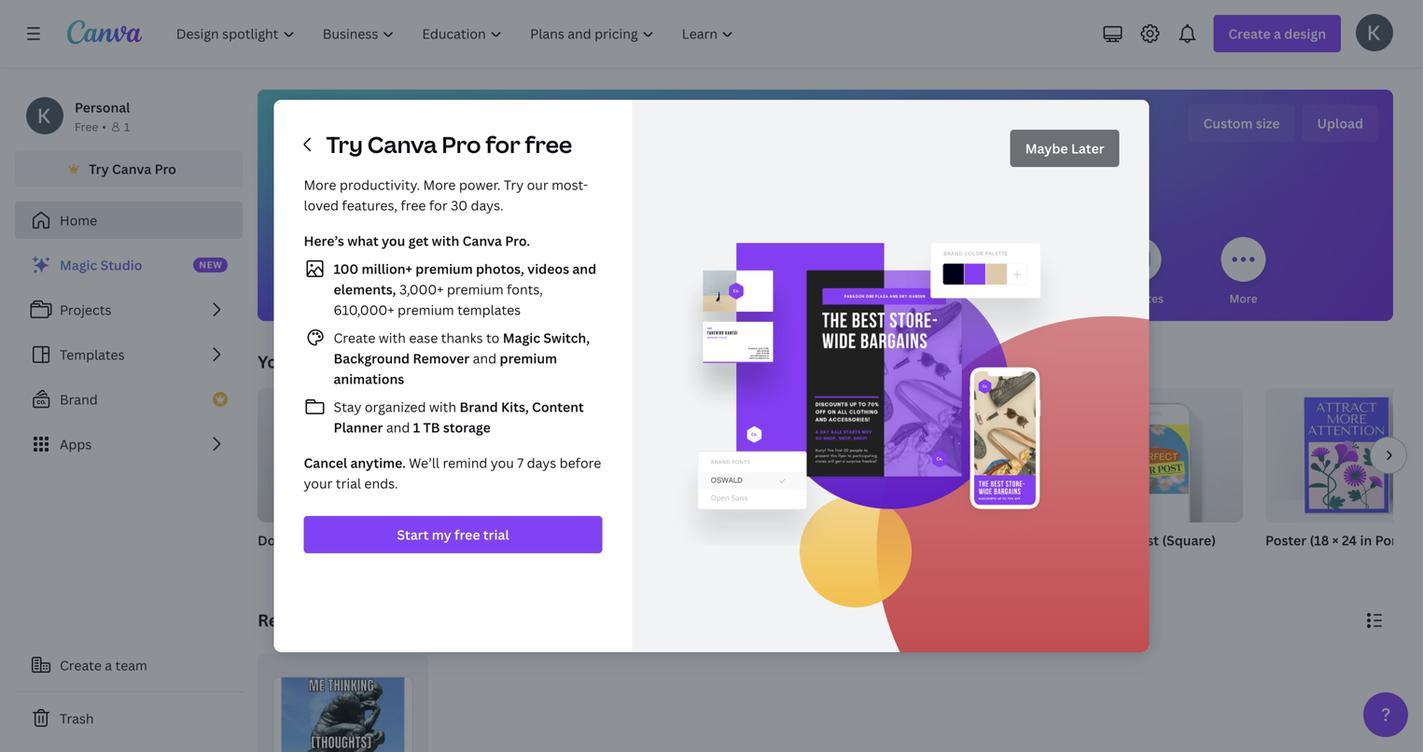 Task type: describe. For each thing, give the bounding box(es) containing it.
start my free trial
[[397, 526, 509, 544]]

maybe
[[1025, 140, 1068, 157]]

media
[[826, 291, 860, 306]]

projects link
[[15, 291, 243, 328]]

design
[[823, 111, 918, 152]]

you for remind
[[491, 454, 514, 472]]

your
[[304, 474, 333, 492]]

we'll
[[409, 454, 440, 472]]

home link
[[15, 202, 243, 239]]

premium up templates
[[447, 280, 503, 298]]

social media button
[[791, 224, 860, 321]]

magic for switch,
[[503, 329, 540, 347]]

videos button
[[907, 224, 952, 321]]

create a team button
[[15, 647, 243, 684]]

free inside more productivity. more power. try our most- loved features, free for 30 days.
[[401, 196, 426, 214]]

post
[[1131, 531, 1159, 549]]

projects
[[60, 301, 111, 319]]

videos
[[527, 260, 569, 278]]

610,000+
[[334, 301, 394, 319]]

create with ease thanks to
[[334, 329, 503, 347]]

social media
[[791, 291, 860, 306]]

whiteboards
[[582, 291, 651, 306]]

2 horizontal spatial canva
[[462, 232, 502, 250]]

cancel
[[304, 454, 347, 472]]

for you
[[387, 291, 428, 306]]

×
[[1332, 531, 1339, 549]]

top level navigation element
[[164, 15, 750, 52]]

personal
[[75, 98, 130, 116]]

0 vertical spatial with
[[432, 232, 459, 250]]

stay
[[334, 398, 362, 416]]

before
[[560, 454, 601, 472]]

switch,
[[543, 329, 590, 347]]

more for more productivity. more power. try our most- loved features, free for 30 days.
[[304, 176, 336, 194]]

pro for try canva pro
[[154, 160, 176, 178]]

apps
[[60, 435, 92, 453]]

our
[[527, 176, 548, 194]]

try for try canva pro for free
[[326, 129, 363, 160]]

free •
[[75, 119, 106, 134]]

a
[[105, 656, 112, 674]]

features,
[[342, 196, 397, 214]]

and for and
[[470, 349, 500, 367]]

print
[[995, 291, 1022, 306]]

magic switch, background remover
[[334, 329, 590, 367]]

thanks
[[441, 329, 483, 347]]

docs
[[498, 291, 525, 306]]

3,000+
[[399, 280, 444, 298]]

start
[[397, 526, 429, 544]]

docs button
[[489, 224, 534, 321]]

videos
[[911, 291, 948, 306]]

might
[[292, 350, 340, 373]]

print products button
[[995, 224, 1074, 321]]

more button
[[1221, 224, 1266, 321]]

group for whiteboard
[[459, 388, 638, 523]]

create a team
[[60, 656, 147, 674]]

6 group from the left
[[1265, 388, 1423, 523]]

pro.
[[505, 232, 530, 250]]

ease
[[409, 329, 438, 347]]

you might want to try...
[[258, 350, 446, 373]]

what
[[347, 232, 379, 250]]

2 vertical spatial with
[[429, 398, 456, 416]]

1 horizontal spatial more
[[423, 176, 456, 194]]

trash link
[[15, 700, 243, 737]]

start my free trial button
[[304, 516, 602, 553]]

whiteboard
[[459, 531, 534, 549]]

will
[[707, 111, 755, 152]]

group for presentation (16:9)
[[661, 388, 840, 523]]

doc group
[[258, 388, 437, 573]]

today?
[[924, 111, 1029, 152]]

premium down 3,000+
[[397, 301, 454, 319]]

organized
[[365, 398, 426, 416]]

24
[[1342, 531, 1357, 549]]

what
[[622, 111, 701, 152]]

in
[[1360, 531, 1372, 549]]

0 horizontal spatial 1
[[124, 119, 130, 134]]

want
[[344, 350, 384, 373]]

loved
[[304, 196, 339, 214]]

recent
[[258, 609, 315, 632]]

more for more
[[1229, 291, 1258, 306]]

•
[[102, 119, 106, 134]]

stay organized with
[[334, 398, 460, 416]]

premium animations
[[334, 349, 557, 388]]

create for create a team
[[60, 656, 102, 674]]

list containing 100 million+ premium photos, videos and elements,
[[304, 258, 602, 438]]

brand for brand
[[60, 391, 98, 408]]

poster (18 × 24 in portrait
[[1265, 531, 1423, 549]]

whiteboards button
[[582, 224, 651, 321]]

(square)
[[1162, 531, 1216, 549]]

here's
[[304, 232, 344, 250]]

poster (18 × 24 in portrait) group
[[1265, 388, 1423, 573]]



Task type: locate. For each thing, give the bounding box(es) containing it.
magic
[[60, 256, 97, 274], [503, 329, 540, 347]]

presentation (16:9) group
[[661, 388, 840, 573]]

free
[[525, 129, 572, 160], [401, 196, 426, 214], [454, 526, 480, 544]]

(16:9)
[[745, 531, 782, 549]]

0 vertical spatial for
[[486, 129, 520, 160]]

try up the productivity.
[[326, 129, 363, 160]]

2 vertical spatial free
[[454, 526, 480, 544]]

premium
[[415, 260, 473, 278], [447, 280, 503, 298], [397, 301, 454, 319], [500, 349, 557, 367]]

with
[[432, 232, 459, 250], [379, 329, 406, 347], [429, 398, 456, 416]]

templates
[[457, 301, 521, 319]]

1 horizontal spatial and
[[470, 349, 500, 367]]

canva for try canva pro for free
[[367, 129, 437, 160]]

100
[[334, 260, 359, 278]]

1 horizontal spatial canva
[[367, 129, 437, 160]]

1 vertical spatial with
[[379, 329, 406, 347]]

for inside more productivity. more power. try our most- loved features, free for 30 days.
[[429, 196, 448, 214]]

4 group from the left
[[862, 388, 1041, 523]]

2 vertical spatial and
[[386, 419, 410, 436]]

magic inside the magic switch, background remover
[[503, 329, 540, 347]]

0 vertical spatial and
[[572, 260, 596, 278]]

and right videos
[[572, 260, 596, 278]]

pro for try canva pro for free
[[442, 129, 481, 160]]

list
[[15, 246, 243, 463], [304, 258, 602, 438]]

trial down 'cancel anytime.'
[[336, 474, 361, 492]]

for
[[486, 129, 520, 160], [429, 196, 448, 214]]

brand inside brand kits, content planner
[[460, 398, 498, 416]]

0 vertical spatial free
[[525, 129, 572, 160]]

create left a
[[60, 656, 102, 674]]

2 horizontal spatial try
[[504, 176, 524, 194]]

1 vertical spatial 1
[[413, 419, 420, 436]]

social
[[791, 291, 824, 306]]

trial right my
[[483, 526, 509, 544]]

premium up 3,000+
[[415, 260, 473, 278]]

remind
[[443, 454, 487, 472]]

create
[[334, 329, 375, 347], [60, 656, 102, 674]]

brand for brand kits, content planner
[[460, 398, 498, 416]]

100 million+ premium photos, videos and elements,
[[334, 260, 596, 298]]

1 horizontal spatial brand
[[460, 398, 498, 416]]

try down •
[[89, 160, 109, 178]]

you right will
[[761, 111, 817, 152]]

tb
[[423, 419, 440, 436]]

doc
[[258, 531, 283, 549]]

try...
[[409, 350, 446, 373]]

try inside more productivity. more power. try our most- loved features, free for 30 days.
[[504, 176, 524, 194]]

you inside button
[[407, 291, 428, 306]]

0 horizontal spatial canva
[[112, 160, 151, 178]]

million+
[[362, 260, 412, 278]]

cancel anytime.
[[304, 454, 406, 472]]

0 vertical spatial magic
[[60, 256, 97, 274]]

for you button
[[385, 224, 430, 321]]

with up and 1 tb storage
[[429, 398, 456, 416]]

1 horizontal spatial trial
[[483, 526, 509, 544]]

0 horizontal spatial to
[[388, 350, 405, 373]]

2 group from the left
[[459, 388, 638, 523]]

None search field
[[545, 174, 1105, 211]]

templates link
[[15, 336, 243, 373]]

background
[[334, 349, 410, 367]]

try canva pro
[[89, 160, 176, 178]]

magic for studio
[[60, 256, 97, 274]]

0 horizontal spatial try
[[89, 160, 109, 178]]

more productivity. more power. try our most- loved features, free for 30 days.
[[304, 176, 588, 214]]

pro up power.
[[442, 129, 481, 160]]

try canva pro button
[[15, 151, 243, 187]]

and
[[572, 260, 596, 278], [470, 349, 500, 367], [386, 419, 410, 436]]

anytime.
[[350, 454, 406, 472]]

5 group from the left
[[1064, 388, 1243, 523]]

0 horizontal spatial and
[[386, 419, 410, 436]]

3 group from the left
[[661, 388, 840, 523]]

planner
[[334, 419, 383, 436]]

video group
[[862, 388, 1041, 573]]

instagram post (square) group
[[1064, 388, 1243, 573]]

you for what
[[382, 232, 405, 250]]

1 vertical spatial create
[[60, 656, 102, 674]]

presentation (16:9)
[[661, 531, 782, 549]]

create up the you might want to try... at the top of page
[[334, 329, 375, 347]]

0 horizontal spatial for
[[429, 196, 448, 214]]

1 right •
[[124, 119, 130, 134]]

to down templates
[[486, 329, 500, 347]]

apps link
[[15, 426, 243, 463]]

free up our
[[525, 129, 572, 160]]

remover
[[413, 349, 470, 367]]

0 horizontal spatial create
[[60, 656, 102, 674]]

studio
[[100, 256, 142, 274]]

3,000+ premium fonts, 610,000+ premium templates
[[334, 280, 543, 319]]

recent designs
[[258, 609, 381, 632]]

0 vertical spatial create
[[334, 329, 375, 347]]

websites button
[[1114, 224, 1164, 321]]

most-
[[552, 176, 588, 194]]

canva inside button
[[112, 160, 151, 178]]

1 vertical spatial for
[[429, 196, 448, 214]]

create inside button
[[60, 656, 102, 674]]

0 vertical spatial trial
[[336, 474, 361, 492]]

you left get
[[382, 232, 405, 250]]

canva up "home" link
[[112, 160, 151, 178]]

premium inside premium animations
[[500, 349, 557, 367]]

free inside button
[[454, 526, 480, 544]]

magic down docs
[[503, 329, 540, 347]]

you for will
[[761, 111, 817, 152]]

group for video
[[862, 388, 1041, 523]]

fonts,
[[507, 280, 543, 298]]

1 vertical spatial free
[[401, 196, 426, 214]]

try for try canva pro
[[89, 160, 109, 178]]

pro inside 'try canva pro' button
[[154, 160, 176, 178]]

free right my
[[454, 526, 480, 544]]

1 vertical spatial trial
[[483, 526, 509, 544]]

instagram post (square)
[[1064, 531, 1216, 549]]

try inside button
[[89, 160, 109, 178]]

team
[[115, 656, 147, 674]]

more
[[304, 176, 336, 194], [423, 176, 456, 194], [1229, 291, 1258, 306]]

productivity.
[[340, 176, 420, 194]]

for up power.
[[486, 129, 520, 160]]

and down stay organized with
[[386, 419, 410, 436]]

list containing magic studio
[[15, 246, 243, 463]]

new
[[199, 258, 222, 271]]

1 horizontal spatial list
[[304, 258, 602, 438]]

premium down switch,
[[500, 349, 557, 367]]

photos,
[[476, 260, 524, 278]]

websites
[[1114, 291, 1164, 306]]

0 horizontal spatial pro
[[154, 160, 176, 178]]

canva for try canva pro
[[112, 160, 151, 178]]

0 horizontal spatial magic
[[60, 256, 97, 274]]

you
[[258, 350, 288, 373]]

pro up "home" link
[[154, 160, 176, 178]]

free
[[75, 119, 98, 134]]

for left 30
[[429, 196, 448, 214]]

brand link
[[15, 381, 243, 418]]

7
[[517, 454, 524, 472]]

you
[[761, 111, 817, 152], [382, 232, 405, 250], [407, 291, 428, 306], [491, 454, 514, 472]]

you right for
[[407, 291, 428, 306]]

brand kits, content planner
[[334, 398, 584, 436]]

presentations button
[[683, 224, 759, 321]]

ends.
[[364, 474, 398, 492]]

2 horizontal spatial more
[[1229, 291, 1258, 306]]

0 horizontal spatial free
[[401, 196, 426, 214]]

maybe later button
[[1010, 130, 1119, 167]]

content
[[532, 398, 584, 416]]

you left "7" on the bottom of the page
[[491, 454, 514, 472]]

templates
[[60, 346, 125, 363]]

pro
[[442, 129, 481, 160], [154, 160, 176, 178]]

canva up the productivity.
[[367, 129, 437, 160]]

1 vertical spatial to
[[388, 350, 405, 373]]

whiteboard group
[[459, 388, 638, 573]]

0 vertical spatial 1
[[124, 119, 130, 134]]

free up here's what you get with canva pro.
[[401, 196, 426, 214]]

and 1 tb storage
[[383, 419, 491, 436]]

1 vertical spatial magic
[[503, 329, 540, 347]]

create for create with ease thanks to
[[334, 329, 375, 347]]

presentations
[[683, 291, 759, 306]]

0 horizontal spatial list
[[15, 246, 243, 463]]

(18
[[1310, 531, 1329, 549]]

try left our
[[504, 176, 524, 194]]

0 vertical spatial to
[[486, 329, 500, 347]]

1 group from the left
[[258, 388, 437, 523]]

1 horizontal spatial 1
[[413, 419, 420, 436]]

instagram
[[1064, 531, 1128, 549]]

0 horizontal spatial brand
[[60, 391, 98, 408]]

trial inside we'll remind you 7 days before your trial ends.
[[336, 474, 361, 492]]

presentation
[[661, 531, 742, 549]]

get
[[408, 232, 429, 250]]

we'll remind you 7 days before your trial ends.
[[304, 454, 601, 492]]

you inside we'll remind you 7 days before your trial ends.
[[491, 454, 514, 472]]

group for instagram post (square)
[[1064, 388, 1243, 523]]

brand
[[60, 391, 98, 408], [460, 398, 498, 416]]

trial inside button
[[483, 526, 509, 544]]

1 horizontal spatial magic
[[503, 329, 540, 347]]

power.
[[459, 176, 501, 194]]

1 left tb
[[413, 419, 420, 436]]

video
[[862, 531, 899, 549]]

0 horizontal spatial trial
[[336, 474, 361, 492]]

1 horizontal spatial to
[[486, 329, 500, 347]]

group for doc
[[258, 388, 437, 523]]

and inside 100 million+ premium photos, videos and elements,
[[572, 260, 596, 278]]

magic left the studio
[[60, 256, 97, 274]]

1 horizontal spatial for
[[486, 129, 520, 160]]

1 horizontal spatial pro
[[442, 129, 481, 160]]

1 vertical spatial and
[[470, 349, 500, 367]]

2 horizontal spatial free
[[525, 129, 572, 160]]

and for and 1 tb storage
[[386, 419, 410, 436]]

trash
[[60, 710, 94, 727]]

more inside button
[[1229, 291, 1258, 306]]

with up background
[[379, 329, 406, 347]]

1 horizontal spatial free
[[454, 526, 480, 544]]

elements,
[[334, 280, 396, 298]]

kits,
[[501, 398, 529, 416]]

what will you design today?
[[622, 111, 1029, 152]]

poster
[[1265, 531, 1307, 549]]

1 horizontal spatial create
[[334, 329, 375, 347]]

premium inside 100 million+ premium photos, videos and elements,
[[415, 260, 473, 278]]

later
[[1071, 140, 1104, 157]]

to left try...
[[388, 350, 405, 373]]

and down thanks
[[470, 349, 500, 367]]

0 horizontal spatial more
[[304, 176, 336, 194]]

30
[[451, 196, 468, 214]]

1 horizontal spatial try
[[326, 129, 363, 160]]

canva up the photos,
[[462, 232, 502, 250]]

brand up apps
[[60, 391, 98, 408]]

2 horizontal spatial and
[[572, 260, 596, 278]]

group
[[258, 388, 437, 523], [459, 388, 638, 523], [661, 388, 840, 523], [862, 388, 1041, 523], [1064, 388, 1243, 523], [1265, 388, 1423, 523]]

brand up storage
[[460, 398, 498, 416]]

with right get
[[432, 232, 459, 250]]



Task type: vqa. For each thing, say whether or not it's contained in the screenshot.
howard image
no



